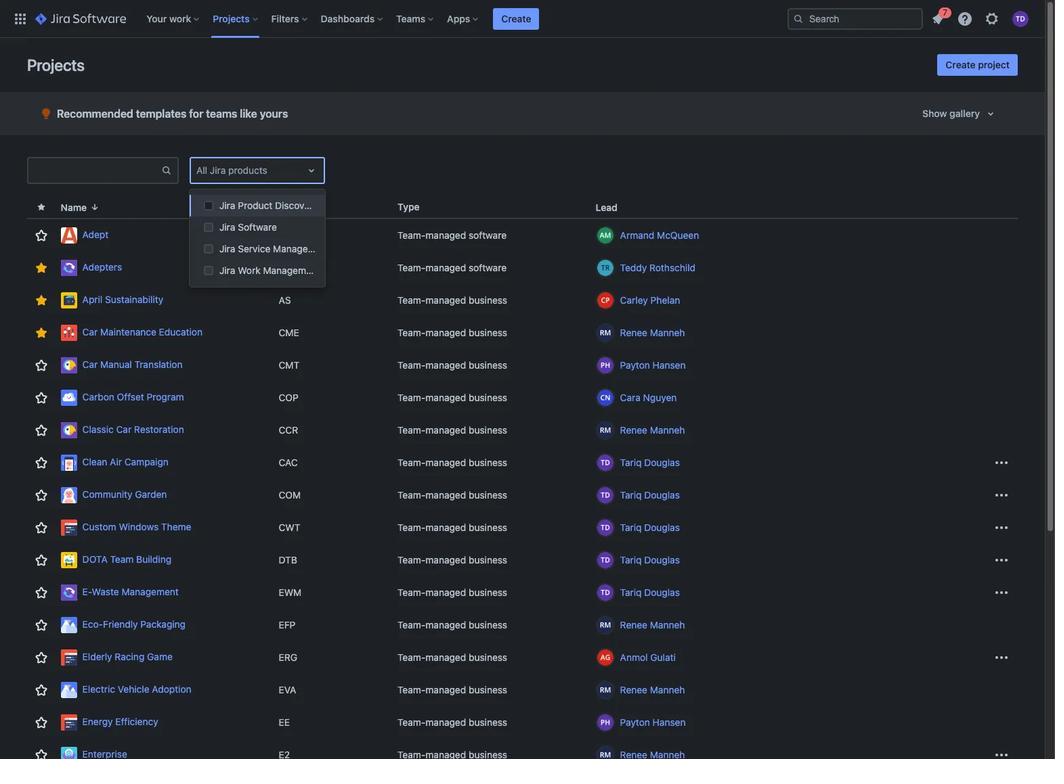 Task type: vqa. For each thing, say whether or not it's contained in the screenshot.
Team-Managed Software
yes



Task type: describe. For each thing, give the bounding box(es) containing it.
Search field
[[788, 8, 923, 29]]

team-managed business for erg
[[398, 652, 507, 664]]

electric vehicle adoption link
[[61, 683, 268, 699]]

custom windows theme
[[82, 521, 191, 533]]

renee manneh for eva
[[620, 685, 685, 696]]

name
[[61, 201, 87, 213]]

tariq for com
[[620, 490, 642, 501]]

tariq douglas link for com
[[620, 489, 680, 503]]

tariq douglas link for dtb
[[620, 554, 680, 568]]

notifications image
[[930, 10, 946, 27]]

cme
[[279, 327, 299, 339]]

star carbon offset program image
[[33, 390, 49, 406]]

business for efp
[[469, 620, 507, 631]]

tariq douglas for cwt
[[620, 522, 680, 534]]

carley
[[620, 295, 648, 306]]

electric vehicle adoption
[[82, 684, 191, 695]]

community
[[82, 489, 132, 500]]

service
[[238, 243, 270, 255]]

com
[[279, 490, 301, 501]]

mcqueen
[[657, 230, 699, 241]]

renee for eva
[[620, 685, 648, 696]]

classic car restoration link
[[61, 423, 268, 439]]

manneh for cme
[[650, 327, 685, 339]]

adoption
[[152, 684, 191, 695]]

restoration
[[134, 424, 184, 435]]

managed for com
[[426, 490, 466, 501]]

ee
[[279, 717, 290, 729]]

business for erg
[[469, 652, 507, 664]]

business for eva
[[469, 685, 507, 696]]

translation
[[134, 359, 183, 370]]

settings image
[[984, 10, 1000, 27]]

business for cwt
[[469, 522, 507, 534]]

more image for game
[[994, 650, 1010, 666]]

anmol gulati link
[[620, 652, 676, 665]]

team-managed software for adept
[[398, 230, 507, 241]]

open image
[[303, 163, 320, 179]]

like
[[240, 108, 257, 120]]

discovery
[[275, 200, 318, 211]]

rothschild
[[650, 262, 696, 274]]

armand mcqueen link
[[620, 229, 699, 242]]

payton hansen for cmt
[[620, 360, 686, 371]]

tariq for ewm
[[620, 587, 642, 599]]

team-managed business for ee
[[398, 717, 507, 729]]

payton for cmt
[[620, 360, 650, 371]]

business for as
[[469, 295, 507, 306]]

business for ccr
[[469, 425, 507, 436]]

douglas for dtb
[[644, 555, 680, 566]]

teddy
[[620, 262, 647, 274]]

carbon
[[82, 391, 114, 403]]

team- for cop
[[398, 392, 426, 404]]

1 more image from the top
[[994, 488, 1010, 504]]

april sustainability link
[[61, 293, 268, 309]]

star eco-friendly packaging image
[[33, 618, 49, 634]]

teams
[[206, 108, 237, 120]]

more image for cac
[[994, 455, 1010, 471]]

energy efficiency
[[82, 716, 158, 728]]

managed for cwt
[[426, 522, 466, 534]]

elderly racing game
[[82, 651, 173, 663]]

waste
[[92, 586, 119, 598]]

renee manneh for ccr
[[620, 425, 685, 436]]

carbon offset program
[[82, 391, 184, 403]]

dtb
[[279, 555, 297, 566]]

team-managed business for dtb
[[398, 555, 507, 566]]

car manual translation link
[[61, 358, 268, 374]]

renee for cme
[[620, 327, 648, 339]]

carley phelan
[[620, 295, 680, 306]]

your
[[146, 13, 167, 24]]

program
[[147, 391, 184, 403]]

recommended templates for teams like yours
[[57, 108, 288, 120]]

team-managed business for ccr
[[398, 425, 507, 436]]

team- for adept
[[398, 230, 426, 241]]

classic
[[82, 424, 114, 435]]

star clean air campaign image
[[33, 455, 49, 471]]

adept
[[82, 229, 108, 240]]

managed for dtb
[[426, 555, 466, 566]]

team- for efp
[[398, 620, 426, 631]]

theme
[[161, 521, 191, 533]]

tariq douglas for com
[[620, 490, 680, 501]]

douglas for cac
[[644, 457, 680, 469]]

efficiency
[[115, 716, 158, 728]]

software for teddy rothschild
[[469, 262, 507, 274]]

business for com
[[469, 490, 507, 501]]

clean
[[82, 456, 107, 468]]

sustainability
[[105, 294, 163, 305]]

apps
[[447, 13, 470, 24]]

renee manneh link for cme
[[620, 326, 685, 340]]

teddy rothschild link
[[620, 261, 696, 275]]

team- for cmt
[[398, 360, 426, 371]]

business for ee
[[469, 717, 507, 729]]

software
[[238, 221, 277, 233]]

team-managed business for cac
[[398, 457, 507, 469]]

templates
[[136, 108, 187, 120]]

team-managed business for cwt
[[398, 522, 507, 534]]

lead
[[596, 201, 617, 213]]

filters button
[[267, 8, 313, 29]]

star energy efficiency image
[[33, 715, 49, 731]]

april sustainability
[[82, 294, 163, 305]]

business for cme
[[469, 327, 507, 339]]

dota
[[82, 554, 108, 565]]

business for ewm
[[469, 587, 507, 599]]

team- for eva
[[398, 685, 426, 696]]

help image
[[957, 10, 973, 27]]

team- for cac
[[398, 457, 426, 469]]

your work
[[146, 13, 191, 24]]

douglas for ewm
[[644, 587, 680, 599]]

eco-
[[82, 619, 103, 630]]

jira for jira service management
[[219, 243, 235, 255]]

business for cmt
[[469, 360, 507, 371]]

team
[[110, 554, 134, 565]]

managed for adept
[[426, 230, 466, 241]]

key button
[[273, 200, 311, 215]]

phelan
[[651, 295, 680, 306]]

type
[[398, 201, 420, 213]]

education
[[159, 326, 203, 338]]

jira right all
[[210, 165, 226, 176]]

star custom windows theme image
[[33, 520, 49, 536]]

work
[[169, 13, 191, 24]]

adepters link
[[61, 260, 268, 276]]

classic car restoration
[[82, 424, 184, 435]]

filters
[[271, 13, 299, 24]]

managed for cmt
[[426, 360, 466, 371]]

all
[[196, 165, 207, 176]]

star community garden image
[[33, 488, 49, 504]]

team- for ee
[[398, 717, 426, 729]]

renee manneh link for eva
[[620, 684, 685, 698]]

star classic car restoration image
[[33, 423, 49, 439]]

managed for efp
[[426, 620, 466, 631]]

garden
[[135, 489, 167, 500]]

clean air campaign link
[[61, 455, 268, 471]]

managed for cac
[[426, 457, 466, 469]]

teddy rothschild
[[620, 262, 696, 274]]

star e-waste management image
[[33, 585, 49, 601]]

team-managed business for cop
[[398, 392, 507, 404]]

energy efficiency link
[[61, 715, 268, 731]]

building
[[136, 554, 171, 565]]

projects button
[[209, 8, 263, 29]]

recommended
[[57, 108, 133, 120]]

renee for efp
[[620, 620, 648, 631]]

yours
[[260, 108, 288, 120]]

team-managed business for efp
[[398, 620, 507, 631]]

renee manneh link for efp
[[620, 619, 685, 633]]

dota team building link
[[61, 553, 268, 569]]

cop
[[279, 392, 299, 404]]

windows
[[119, 521, 159, 533]]

business for dtb
[[469, 555, 507, 566]]

2 vertical spatial car
[[116, 424, 131, 435]]

cwt
[[279, 522, 300, 534]]

car maintenance education
[[82, 326, 203, 338]]



Task type: locate. For each thing, give the bounding box(es) containing it.
1 vertical spatial projects
[[27, 56, 85, 74]]

3 team-managed business from the top
[[398, 360, 507, 371]]

managed for ee
[[426, 717, 466, 729]]

managed for as
[[426, 295, 466, 306]]

april
[[82, 294, 102, 305]]

car right classic
[[116, 424, 131, 435]]

0 vertical spatial payton hansen link
[[620, 359, 686, 372]]

management
[[273, 243, 330, 255], [263, 265, 320, 276], [122, 586, 179, 598]]

2 manneh from the top
[[650, 425, 685, 436]]

renee manneh for cme
[[620, 327, 685, 339]]

1 vertical spatial payton hansen
[[620, 717, 686, 729]]

14 managed from the top
[[426, 652, 466, 664]]

3 douglas from the top
[[644, 522, 680, 534]]

renee down anmol
[[620, 685, 648, 696]]

as
[[279, 295, 291, 306]]

manneh down 'nguyen'
[[650, 425, 685, 436]]

projects down the appswitcher icon
[[27, 56, 85, 74]]

2 business from the top
[[469, 327, 507, 339]]

renee up anmol
[[620, 620, 648, 631]]

create for create
[[501, 13, 531, 24]]

1 more image from the top
[[994, 455, 1010, 471]]

14 business from the top
[[469, 717, 507, 729]]

elderly
[[82, 651, 112, 663]]

team- for cwt
[[398, 522, 426, 534]]

team-managed business for as
[[398, 295, 507, 306]]

13 team-managed business from the top
[[398, 685, 507, 696]]

jira software
[[219, 221, 277, 233]]

11 team- from the top
[[398, 555, 426, 566]]

manneh down gulati
[[650, 685, 685, 696]]

1 software from the top
[[469, 230, 507, 241]]

4 tariq from the top
[[620, 555, 642, 566]]

star adept image
[[33, 228, 49, 244]]

1 douglas from the top
[[644, 457, 680, 469]]

1 payton hansen from the top
[[620, 360, 686, 371]]

management down jira service management
[[263, 265, 320, 276]]

6 business from the top
[[469, 457, 507, 469]]

at
[[279, 262, 290, 274]]

payton
[[620, 360, 650, 371], [620, 717, 650, 729]]

efp
[[279, 620, 296, 631]]

3 renee manneh link from the top
[[620, 619, 685, 633]]

managed for eva
[[426, 685, 466, 696]]

payton hansen link up cara nguyen
[[620, 359, 686, 372]]

create left project
[[946, 59, 976, 70]]

16 managed from the top
[[426, 717, 466, 729]]

management down adept
[[273, 243, 330, 255]]

create button
[[493, 8, 539, 29]]

1 team-managed business from the top
[[398, 295, 507, 306]]

4 tariq douglas from the top
[[620, 555, 680, 566]]

managed for erg
[[426, 652, 466, 664]]

create inside 'create project' 'button'
[[946, 59, 976, 70]]

star electric vehicle adoption image
[[33, 683, 49, 699]]

team- for erg
[[398, 652, 426, 664]]

12 team- from the top
[[398, 587, 426, 599]]

banner containing your work
[[0, 0, 1045, 38]]

jira for jira product discovery
[[219, 200, 235, 211]]

4 team-managed business from the top
[[398, 392, 507, 404]]

2 payton hansen link from the top
[[620, 717, 686, 730]]

11 team-managed business from the top
[[398, 620, 507, 631]]

team- for as
[[398, 295, 426, 306]]

douglas for cwt
[[644, 522, 680, 534]]

star elderly racing game image
[[33, 650, 49, 666]]

6 managed from the top
[[426, 392, 466, 404]]

adept link
[[61, 228, 268, 244]]

jira for jira software
[[219, 221, 235, 233]]

5 business from the top
[[469, 425, 507, 436]]

13 business from the top
[[469, 685, 507, 696]]

teams
[[396, 13, 425, 24]]

renee manneh link for ccr
[[620, 424, 685, 438]]

business for cac
[[469, 457, 507, 469]]

managed for at
[[426, 262, 466, 274]]

1 vertical spatial hansen
[[653, 717, 686, 729]]

5 team-managed business from the top
[[398, 425, 507, 436]]

hansen
[[653, 360, 686, 371], [653, 717, 686, 729]]

team-managed software for at
[[398, 262, 507, 274]]

manual
[[100, 359, 132, 370]]

1 business from the top
[[469, 295, 507, 306]]

2 team-managed business from the top
[[398, 327, 507, 339]]

1 team- from the top
[[398, 230, 426, 241]]

tariq douglas for dtb
[[620, 555, 680, 566]]

1 renee from the top
[[620, 327, 648, 339]]

electric
[[82, 684, 115, 695]]

eva
[[279, 685, 296, 696]]

manneh down phelan
[[650, 327, 685, 339]]

4 team- from the top
[[398, 327, 426, 339]]

tariq douglas
[[620, 457, 680, 469], [620, 490, 680, 501], [620, 522, 680, 534], [620, 555, 680, 566], [620, 587, 680, 599]]

1 horizontal spatial create
[[946, 59, 976, 70]]

team- for cme
[[398, 327, 426, 339]]

10 managed from the top
[[426, 522, 466, 534]]

armand mcqueen
[[620, 230, 699, 241]]

banner
[[0, 0, 1045, 38]]

hansen down gulati
[[653, 717, 686, 729]]

game
[[147, 651, 173, 663]]

13 managed from the top
[[426, 620, 466, 631]]

more image for management
[[994, 585, 1010, 601]]

create for create project
[[946, 59, 976, 70]]

appswitcher icon image
[[12, 10, 28, 27]]

star april sustainability image
[[33, 293, 49, 309]]

1 team-managed software from the top
[[398, 230, 507, 241]]

1 payton hansen link from the top
[[620, 359, 686, 372]]

tariq for cwt
[[620, 522, 642, 534]]

9 business from the top
[[469, 555, 507, 566]]

maintenance
[[100, 326, 156, 338]]

gulati
[[650, 652, 676, 664]]

4 manneh from the top
[[650, 685, 685, 696]]

payton hansen up cara nguyen
[[620, 360, 686, 371]]

10 business from the top
[[469, 587, 507, 599]]

5 tariq douglas link from the top
[[620, 587, 680, 600]]

armand
[[620, 230, 654, 241]]

payton hansen link for cmt
[[620, 359, 686, 372]]

team-managed business
[[398, 295, 507, 306], [398, 327, 507, 339], [398, 360, 507, 371], [398, 392, 507, 404], [398, 425, 507, 436], [398, 457, 507, 469], [398, 490, 507, 501], [398, 522, 507, 534], [398, 555, 507, 566], [398, 587, 507, 599], [398, 620, 507, 631], [398, 652, 507, 664], [398, 685, 507, 696], [398, 717, 507, 729]]

4 renee manneh from the top
[[620, 685, 685, 696]]

4 business from the top
[[469, 392, 507, 404]]

3 tariq douglas link from the top
[[620, 521, 680, 535]]

team- for com
[[398, 490, 426, 501]]

3 business from the top
[[469, 360, 507, 371]]

3 tariq douglas from the top
[[620, 522, 680, 534]]

8 business from the top
[[469, 522, 507, 534]]

management down "building"
[[122, 586, 179, 598]]

jira left software
[[219, 221, 235, 233]]

0 vertical spatial management
[[273, 243, 330, 255]]

1 horizontal spatial projects
[[213, 13, 250, 24]]

payton hansen link for ee
[[620, 717, 686, 730]]

team- for dtb
[[398, 555, 426, 566]]

renee manneh for efp
[[620, 620, 685, 631]]

star enterprise image
[[33, 748, 49, 760]]

team- for ccr
[[398, 425, 426, 436]]

9 team-managed business from the top
[[398, 555, 507, 566]]

1 managed from the top
[[426, 230, 466, 241]]

managed for ewm
[[426, 587, 466, 599]]

more image for cwt
[[994, 520, 1010, 536]]

5 tariq from the top
[[620, 587, 642, 599]]

renee manneh down "cara nguyen" link
[[620, 425, 685, 436]]

4 more image from the top
[[994, 748, 1010, 760]]

elderly racing game link
[[61, 650, 268, 666]]

renee down carley
[[620, 327, 648, 339]]

jira left product
[[219, 200, 235, 211]]

3 more image from the top
[[994, 650, 1010, 666]]

1 renee manneh link from the top
[[620, 326, 685, 340]]

community garden
[[82, 489, 167, 500]]

more image for dtb
[[994, 553, 1010, 569]]

team-
[[398, 230, 426, 241], [398, 262, 426, 274], [398, 295, 426, 306], [398, 327, 426, 339], [398, 360, 426, 371], [398, 392, 426, 404], [398, 425, 426, 436], [398, 457, 426, 469], [398, 490, 426, 501], [398, 522, 426, 534], [398, 555, 426, 566], [398, 587, 426, 599], [398, 620, 426, 631], [398, 652, 426, 664], [398, 685, 426, 696], [398, 717, 426, 729]]

product
[[238, 200, 272, 211]]

team-managed business for ewm
[[398, 587, 507, 599]]

2 payton hansen from the top
[[620, 717, 686, 729]]

payton hansen down the anmol gulati link
[[620, 717, 686, 729]]

3 renee manneh from the top
[[620, 620, 685, 631]]

friendly
[[103, 619, 138, 630]]

adepters
[[82, 261, 122, 273]]

7 business from the top
[[469, 490, 507, 501]]

payton hansen link
[[620, 359, 686, 372], [620, 717, 686, 730]]

manneh
[[650, 327, 685, 339], [650, 425, 685, 436], [650, 620, 685, 631], [650, 685, 685, 696]]

2 renee manneh link from the top
[[620, 424, 685, 438]]

11 business from the top
[[469, 620, 507, 631]]

team-managed business for com
[[398, 490, 507, 501]]

1 tariq from the top
[[620, 457, 642, 469]]

tariq for cac
[[620, 457, 642, 469]]

tariq douglas link for cwt
[[620, 521, 680, 535]]

cmt
[[279, 360, 300, 371]]

jira for jira work management
[[219, 265, 235, 276]]

2 vertical spatial more image
[[994, 650, 1010, 666]]

3 more image from the top
[[994, 553, 1010, 569]]

managed for ccr
[[426, 425, 466, 436]]

1 vertical spatial payton hansen link
[[620, 717, 686, 730]]

5 douglas from the top
[[644, 587, 680, 599]]

0 vertical spatial more image
[[994, 488, 1010, 504]]

team- for ewm
[[398, 587, 426, 599]]

6 team- from the top
[[398, 392, 426, 404]]

1 vertical spatial team-managed software
[[398, 262, 507, 274]]

e-waste management link
[[61, 585, 268, 601]]

payton for ee
[[620, 717, 650, 729]]

community garden link
[[61, 488, 268, 504]]

adept
[[279, 230, 309, 241]]

manneh for efp
[[650, 620, 685, 631]]

projects right the 'work'
[[213, 13, 250, 24]]

5 tariq douglas from the top
[[620, 587, 680, 599]]

nguyen
[[643, 392, 677, 404]]

managed for cme
[[426, 327, 466, 339]]

car
[[82, 326, 98, 338], [82, 359, 98, 370], [116, 424, 131, 435]]

2 team- from the top
[[398, 262, 426, 274]]

manneh up gulati
[[650, 620, 685, 631]]

team- for at
[[398, 262, 426, 274]]

3 tariq from the top
[[620, 522, 642, 534]]

carbon offset program link
[[61, 390, 268, 406]]

7
[[943, 7, 948, 17]]

3 renee from the top
[[620, 620, 648, 631]]

2 vertical spatial management
[[122, 586, 179, 598]]

2 more image from the top
[[994, 520, 1010, 536]]

more image
[[994, 455, 1010, 471], [994, 520, 1010, 536], [994, 553, 1010, 569], [994, 748, 1010, 760]]

renee down cara at the right bottom
[[620, 425, 648, 436]]

packaging
[[140, 619, 186, 630]]

e-waste management
[[82, 586, 179, 598]]

car for car maintenance education
[[82, 326, 98, 338]]

cac
[[279, 457, 298, 469]]

star adepters image
[[33, 260, 49, 276]]

show gallery button
[[914, 103, 1007, 125]]

7 managed from the top
[[426, 425, 466, 436]]

star dota team building image
[[33, 553, 49, 569]]

14 team- from the top
[[398, 652, 426, 664]]

payton hansen
[[620, 360, 686, 371], [620, 717, 686, 729]]

apps button
[[443, 8, 484, 29]]

create
[[501, 13, 531, 24], [946, 59, 976, 70]]

1 vertical spatial more image
[[994, 585, 1010, 601]]

car left manual
[[82, 359, 98, 370]]

8 managed from the top
[[426, 457, 466, 469]]

vehicle
[[118, 684, 149, 695]]

12 team-managed business from the top
[[398, 652, 507, 664]]

6 team-managed business from the top
[[398, 457, 507, 469]]

energy
[[82, 716, 113, 728]]

2 hansen from the top
[[653, 717, 686, 729]]

0 vertical spatial team-managed software
[[398, 230, 507, 241]]

4 douglas from the top
[[644, 555, 680, 566]]

tariq douglas for cac
[[620, 457, 680, 469]]

1 vertical spatial management
[[263, 265, 320, 276]]

renee manneh up anmol gulati
[[620, 620, 685, 631]]

1 payton from the top
[[620, 360, 650, 371]]

1 vertical spatial payton
[[620, 717, 650, 729]]

0 vertical spatial payton hansen
[[620, 360, 686, 371]]

car down april
[[82, 326, 98, 338]]

1 manneh from the top
[[650, 327, 685, 339]]

team-managed business for eva
[[398, 685, 507, 696]]

create right apps dropdown button
[[501, 13, 531, 24]]

campaign
[[124, 456, 169, 468]]

tariq for dtb
[[620, 555, 642, 566]]

projects inside popup button
[[213, 13, 250, 24]]

managed for cop
[[426, 392, 466, 404]]

payton down anmol
[[620, 717, 650, 729]]

0 vertical spatial payton
[[620, 360, 650, 371]]

15 team- from the top
[[398, 685, 426, 696]]

create project button
[[938, 54, 1018, 76]]

2 team-managed software from the top
[[398, 262, 507, 274]]

your work button
[[142, 8, 205, 29]]

0 vertical spatial car
[[82, 326, 98, 338]]

12 business from the top
[[469, 652, 507, 664]]

hansen for cmt
[[653, 360, 686, 371]]

search image
[[793, 13, 804, 24]]

business for cop
[[469, 392, 507, 404]]

star car maintenance education image
[[33, 325, 49, 341]]

more image
[[994, 488, 1010, 504], [994, 585, 1010, 601], [994, 650, 1010, 666]]

cara
[[620, 392, 641, 404]]

8 team- from the top
[[398, 457, 426, 469]]

7 team-managed business from the top
[[398, 490, 507, 501]]

renee manneh link down the anmol gulati link
[[620, 684, 685, 698]]

gallery
[[950, 108, 980, 119]]

team-managed business for cme
[[398, 327, 507, 339]]

manneh for ccr
[[650, 425, 685, 436]]

douglas for com
[[644, 490, 680, 501]]

cara nguyen
[[620, 392, 677, 404]]

renee manneh
[[620, 327, 685, 339], [620, 425, 685, 436], [620, 620, 685, 631], [620, 685, 685, 696]]

12 managed from the top
[[426, 587, 466, 599]]

0 horizontal spatial projects
[[27, 56, 85, 74]]

4 tariq douglas link from the top
[[620, 554, 680, 568]]

0 vertical spatial software
[[469, 230, 507, 241]]

2 software from the top
[[469, 262, 507, 274]]

jira left work
[[219, 265, 235, 276]]

car for car manual translation
[[82, 359, 98, 370]]

renee manneh link up anmol gulati
[[620, 619, 685, 633]]

star car manual translation image
[[33, 358, 49, 374]]

2 tariq douglas link from the top
[[620, 489, 680, 503]]

renee manneh link down carley phelan link
[[620, 326, 685, 340]]

renee for ccr
[[620, 425, 648, 436]]

2 douglas from the top
[[644, 490, 680, 501]]

software
[[469, 230, 507, 241], [469, 262, 507, 274]]

7 team- from the top
[[398, 425, 426, 436]]

anmol gulati
[[620, 652, 676, 664]]

2 renee manneh from the top
[[620, 425, 685, 436]]

douglas
[[644, 457, 680, 469], [644, 490, 680, 501], [644, 522, 680, 534], [644, 555, 680, 566], [644, 587, 680, 599]]

16 team- from the top
[[398, 717, 426, 729]]

name button
[[55, 200, 106, 215]]

hansen up 'nguyen'
[[653, 360, 686, 371]]

payton up cara at the right bottom
[[620, 360, 650, 371]]

renee manneh link down "cara nguyen" link
[[620, 424, 685, 438]]

air
[[110, 456, 122, 468]]

11 managed from the top
[[426, 555, 466, 566]]

2 more image from the top
[[994, 585, 1010, 601]]

4 renee from the top
[[620, 685, 648, 696]]

management for jira work management
[[263, 265, 320, 276]]

0 vertical spatial projects
[[213, 13, 250, 24]]

5 managed from the top
[[426, 360, 466, 371]]

tariq douglas link for ewm
[[620, 587, 680, 600]]

2 managed from the top
[[426, 262, 466, 274]]

5 team- from the top
[[398, 360, 426, 371]]

dashboards button
[[317, 8, 388, 29]]

eco-friendly packaging link
[[61, 618, 268, 634]]

dota team building
[[82, 554, 171, 565]]

3 manneh from the top
[[650, 620, 685, 631]]

jira software image
[[35, 10, 126, 27], [35, 10, 126, 27]]

create project
[[946, 59, 1010, 70]]

3 managed from the top
[[426, 295, 466, 306]]

primary element
[[8, 0, 788, 38]]

0 horizontal spatial create
[[501, 13, 531, 24]]

1 vertical spatial software
[[469, 262, 507, 274]]

project
[[978, 59, 1010, 70]]

renee manneh down carley phelan link
[[620, 327, 685, 339]]

payton hansen for ee
[[620, 717, 686, 729]]

1 hansen from the top
[[653, 360, 686, 371]]

anmol
[[620, 652, 648, 664]]

management for jira service management
[[273, 243, 330, 255]]

0 vertical spatial create
[[501, 13, 531, 24]]

software for armand mcqueen
[[469, 230, 507, 241]]

team-managed business for cmt
[[398, 360, 507, 371]]

None text field
[[28, 161, 161, 180], [196, 164, 199, 177], [28, 161, 161, 180], [196, 164, 199, 177]]

1 vertical spatial create
[[946, 59, 976, 70]]

management for e-waste management
[[122, 586, 179, 598]]

hansen for ee
[[653, 717, 686, 729]]

jira service management
[[219, 243, 330, 255]]

renee manneh down the anmol gulati link
[[620, 685, 685, 696]]

1 tariq douglas from the top
[[620, 457, 680, 469]]

payton hansen link down the anmol gulati link
[[620, 717, 686, 730]]

2 renee from the top
[[620, 425, 648, 436]]

0 vertical spatial hansen
[[653, 360, 686, 371]]

key
[[279, 201, 295, 213]]

jira left service
[[219, 243, 235, 255]]

tariq douglas link for cac
[[620, 456, 680, 470]]

create inside the create button
[[501, 13, 531, 24]]

4 managed from the top
[[426, 327, 466, 339]]

your profile and settings image
[[1013, 10, 1029, 27]]

teams button
[[392, 8, 439, 29]]

1 vertical spatial car
[[82, 359, 98, 370]]



